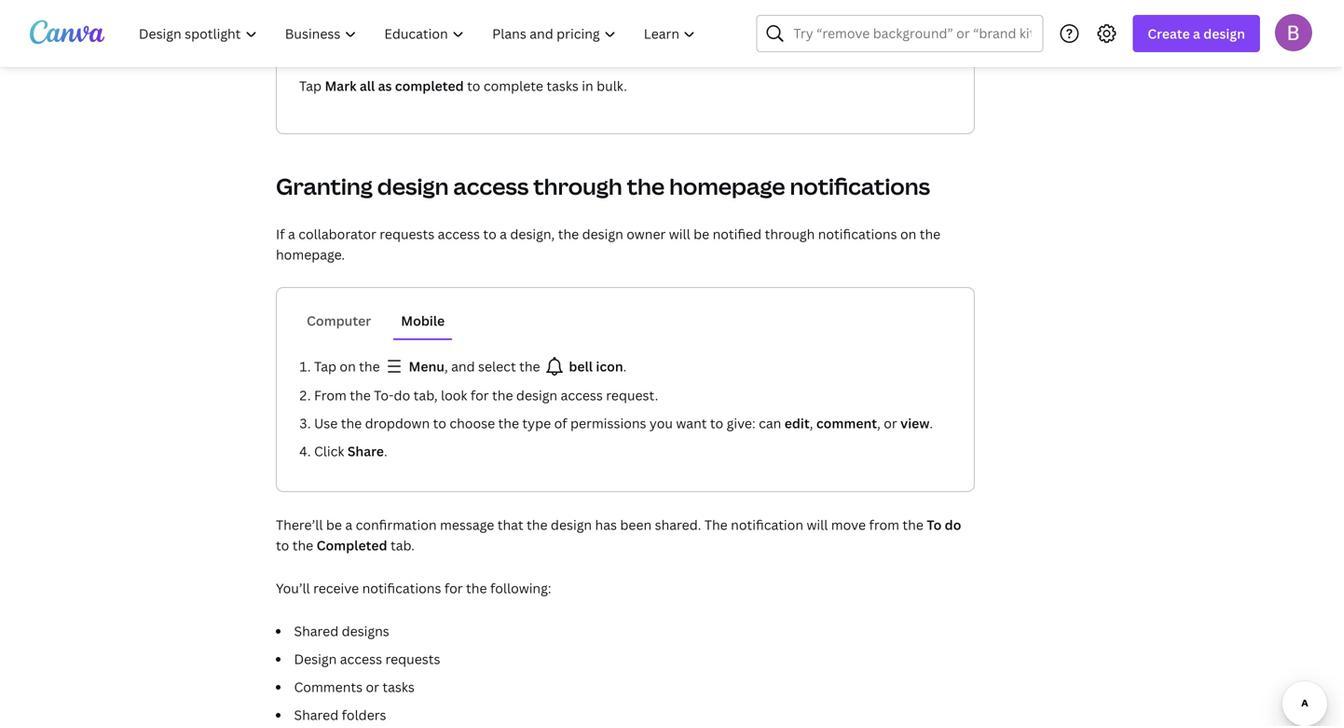 Task type: locate. For each thing, give the bounding box(es) containing it.
2 vertical spatial .
[[384, 442, 387, 460]]

0 vertical spatial will
[[669, 225, 690, 243]]

0 vertical spatial tap
[[299, 77, 322, 95]]

or down design access requests at the left of page
[[366, 678, 379, 696]]

create a design
[[1148, 25, 1245, 42]]

you
[[650, 414, 673, 432]]

move
[[831, 516, 866, 534]]

0 vertical spatial do
[[394, 386, 410, 404]]

there'll
[[276, 516, 323, 534]]

will inside if a collaborator requests access to a design, the design owner will be notified through notifications on the homepage.
[[669, 225, 690, 243]]

icon
[[596, 357, 623, 375]]

to
[[927, 516, 942, 534]]

to inside the there'll be a confirmation message that the design has been shared. the notification will move from the to do to the completed tab.
[[276, 536, 289, 554]]

edit
[[785, 414, 810, 432]]

view
[[901, 414, 930, 432]]

1 vertical spatial notifications
[[818, 225, 897, 243]]

0 vertical spatial notifications
[[790, 171, 930, 201]]

on inside if a collaborator requests access to a design, the design owner will be notified through notifications on the homepage.
[[900, 225, 917, 243]]

do inside the there'll be a confirmation message that the design has been shared. the notification will move from the to do to the completed tab.
[[945, 516, 961, 534]]

for right look
[[471, 386, 489, 404]]

1 vertical spatial tap
[[314, 357, 336, 375]]

shared down comments
[[294, 706, 339, 724]]

be inside the there'll be a confirmation message that the design has been shared. the notification will move from the to do to the completed tab.
[[326, 516, 342, 534]]

1 vertical spatial for
[[444, 579, 463, 597]]

to-
[[374, 386, 394, 404]]

shared designs
[[294, 622, 389, 640]]

completed
[[395, 77, 464, 95]]

design up type
[[516, 386, 557, 404]]

has
[[595, 516, 617, 534]]

1 horizontal spatial for
[[471, 386, 489, 404]]

a up the completed on the bottom
[[345, 516, 352, 534]]

design right create
[[1204, 25, 1245, 42]]

design,
[[510, 225, 555, 243]]

1 horizontal spatial do
[[945, 516, 961, 534]]

shared for shared designs
[[294, 622, 339, 640]]

or
[[884, 414, 897, 432], [366, 678, 379, 696]]

requests down designs
[[385, 650, 440, 668]]

in
[[582, 77, 593, 95]]

, left comment
[[810, 414, 813, 432]]

mobile
[[401, 312, 445, 329]]

0 vertical spatial requests
[[380, 225, 435, 243]]

shared up 'design' on the left bottom of the page
[[294, 622, 339, 640]]

homepage
[[669, 171, 785, 201]]

a right create
[[1193, 25, 1200, 42]]

2 horizontal spatial .
[[930, 414, 933, 432]]

0 vertical spatial or
[[884, 414, 897, 432]]

do right to
[[945, 516, 961, 534]]

do left tab, in the left of the page
[[394, 386, 410, 404]]

1 vertical spatial do
[[945, 516, 961, 534]]

computer
[[307, 312, 371, 329]]

,
[[445, 357, 448, 375], [810, 414, 813, 432], [877, 414, 881, 432]]

. up request.
[[623, 357, 627, 375]]

tap left "mark"
[[299, 77, 322, 95]]

1 vertical spatial tasks
[[383, 678, 415, 696]]

from
[[869, 516, 899, 534]]

tap up the from
[[314, 357, 336, 375]]

requests inside if a collaborator requests access to a design, the design owner will be notified through notifications on the homepage.
[[380, 225, 435, 243]]

for
[[471, 386, 489, 404], [444, 579, 463, 597]]

, left "view"
[[877, 414, 881, 432]]

as
[[378, 77, 392, 95]]

if a collaborator requests access to a design, the design owner will be notified through notifications on the homepage.
[[276, 225, 941, 263]]

1 vertical spatial will
[[807, 516, 828, 534]]

the
[[627, 171, 665, 201], [558, 225, 579, 243], [920, 225, 941, 243], [359, 357, 380, 375], [519, 357, 540, 375], [350, 386, 371, 404], [492, 386, 513, 404], [341, 414, 362, 432], [498, 414, 519, 432], [527, 516, 548, 534], [903, 516, 924, 534], [292, 536, 313, 554], [466, 579, 487, 597]]

menu
[[409, 357, 445, 375]]

design
[[1204, 25, 1245, 42], [377, 171, 449, 201], [582, 225, 623, 243], [516, 386, 557, 404], [551, 516, 592, 534]]

or left "view"
[[884, 414, 897, 432]]

you'll
[[276, 579, 310, 597]]

.
[[623, 357, 627, 375], [930, 414, 933, 432], [384, 442, 387, 460]]

menu , and select the
[[409, 357, 543, 375]]

to down there'll
[[276, 536, 289, 554]]

1 horizontal spatial will
[[807, 516, 828, 534]]

of
[[554, 414, 567, 432]]

notifications
[[790, 171, 930, 201], [818, 225, 897, 243], [362, 579, 441, 597]]

design inside dropdown button
[[1204, 25, 1245, 42]]

2 vertical spatial notifications
[[362, 579, 441, 597]]

to left the "design,"
[[483, 225, 497, 243]]

. right comment
[[930, 414, 933, 432]]

on
[[900, 225, 917, 243], [340, 357, 356, 375]]

0 horizontal spatial be
[[326, 516, 342, 534]]

tap mark all as completed to complete tasks in bulk.
[[299, 77, 627, 95]]

notifications inside if a collaborator requests access to a design, the design owner will be notified through notifications on the homepage.
[[818, 225, 897, 243]]

design inside if a collaborator requests access to a design, the design owner will be notified through notifications on the homepage.
[[582, 225, 623, 243]]

tap
[[299, 77, 322, 95], [314, 357, 336, 375]]

design left owner
[[582, 225, 623, 243]]

0 horizontal spatial or
[[366, 678, 379, 696]]

design left has
[[551, 516, 592, 534]]

tasks down design access requests at the left of page
[[383, 678, 415, 696]]

0 horizontal spatial for
[[444, 579, 463, 597]]

0 horizontal spatial .
[[384, 442, 387, 460]]

1 horizontal spatial or
[[884, 414, 897, 432]]

a inside the there'll be a confirmation message that the design has been shared. the notification will move from the to do to the completed tab.
[[345, 516, 352, 534]]

create a design button
[[1133, 15, 1260, 52]]

to left give:
[[710, 414, 723, 432]]

design right granting
[[377, 171, 449, 201]]

through up if a collaborator requests access to a design, the design owner will be notified through notifications on the homepage.
[[533, 171, 622, 201]]

requests
[[380, 225, 435, 243], [385, 650, 440, 668]]

request.
[[606, 386, 658, 404]]

1 horizontal spatial tasks
[[547, 77, 579, 95]]

completed
[[317, 536, 387, 554]]

tasks
[[547, 77, 579, 95], [383, 678, 415, 696]]

1 horizontal spatial on
[[900, 225, 917, 243]]

will inside the there'll be a confirmation message that the design has been shared. the notification will move from the to do to the completed tab.
[[807, 516, 828, 534]]

tasks left in
[[547, 77, 579, 95]]

to down tab, in the left of the page
[[433, 414, 446, 432]]

will right owner
[[669, 225, 690, 243]]

to
[[467, 77, 480, 95], [483, 225, 497, 243], [433, 414, 446, 432], [710, 414, 723, 432], [276, 536, 289, 554]]

for down message
[[444, 579, 463, 597]]

2 shared from the top
[[294, 706, 339, 724]]

mark
[[325, 77, 357, 95]]

be up the completed on the bottom
[[326, 516, 342, 534]]

design access requests
[[294, 650, 440, 668]]

be inside if a collaborator requests access to a design, the design owner will be notified through notifications on the homepage.
[[694, 225, 709, 243]]

following:
[[490, 579, 551, 597]]

select
[[478, 357, 516, 375]]

bulk.
[[597, 77, 627, 95]]

1 vertical spatial be
[[326, 516, 342, 534]]

1 vertical spatial through
[[765, 225, 815, 243]]

requests right collaborator
[[380, 225, 435, 243]]

look
[[441, 386, 467, 404]]

message
[[440, 516, 494, 534]]

bell
[[569, 357, 593, 375]]

computer button
[[299, 303, 379, 338]]

. down dropdown
[[384, 442, 387, 460]]

comments
[[294, 678, 363, 696]]

the
[[704, 516, 728, 534]]

1 vertical spatial on
[[340, 357, 356, 375]]

through
[[533, 171, 622, 201], [765, 225, 815, 243]]

mobile button
[[394, 303, 452, 338]]

access
[[453, 171, 529, 201], [438, 225, 480, 243], [561, 386, 603, 404], [340, 650, 382, 668]]

that
[[497, 516, 523, 534]]

homepage.
[[276, 246, 345, 263]]

from
[[314, 386, 347, 404]]

will left move
[[807, 516, 828, 534]]

1 horizontal spatial .
[[623, 357, 627, 375]]

0 horizontal spatial through
[[533, 171, 622, 201]]

be left 'notified'
[[694, 225, 709, 243]]

1 horizontal spatial be
[[694, 225, 709, 243]]

0 vertical spatial on
[[900, 225, 917, 243]]

share
[[348, 442, 384, 460]]

been
[[620, 516, 652, 534]]

access inside if a collaborator requests access to a design, the design owner will be notified through notifications on the homepage.
[[438, 225, 480, 243]]

0 vertical spatial for
[[471, 386, 489, 404]]

2 horizontal spatial ,
[[877, 414, 881, 432]]

do
[[394, 386, 410, 404], [945, 516, 961, 534]]

shared
[[294, 622, 339, 640], [294, 706, 339, 724]]

be
[[694, 225, 709, 243], [326, 516, 342, 534]]

a
[[1193, 25, 1200, 42], [288, 225, 295, 243], [500, 225, 507, 243], [345, 516, 352, 534]]

, left and
[[445, 357, 448, 375]]

access left the "design,"
[[438, 225, 480, 243]]

0 vertical spatial shared
[[294, 622, 339, 640]]

designs
[[342, 622, 389, 640]]

will
[[669, 225, 690, 243], [807, 516, 828, 534]]

1 shared from the top
[[294, 622, 339, 640]]

if
[[276, 225, 285, 243]]

all
[[360, 77, 375, 95]]

1 vertical spatial shared
[[294, 706, 339, 724]]

1 horizontal spatial through
[[765, 225, 815, 243]]

0 horizontal spatial will
[[669, 225, 690, 243]]

through right 'notified'
[[765, 225, 815, 243]]

top level navigation element
[[127, 15, 712, 52]]

0 vertical spatial be
[[694, 225, 709, 243]]



Task type: describe. For each thing, give the bounding box(es) containing it.
shared.
[[655, 516, 701, 534]]

click
[[314, 442, 344, 460]]

to left complete
[[467, 77, 480, 95]]

0 vertical spatial through
[[533, 171, 622, 201]]

type
[[522, 414, 551, 432]]

0 horizontal spatial on
[[340, 357, 356, 375]]

collaborator
[[298, 225, 376, 243]]

a right 'if'
[[288, 225, 295, 243]]

tap for tap on the
[[314, 357, 336, 375]]

granting design access through the homepage notifications
[[276, 171, 930, 201]]

access down bell
[[561, 386, 603, 404]]

0 horizontal spatial do
[[394, 386, 410, 404]]

want
[[676, 414, 707, 432]]

use the dropdown to choose the type of permissions you want to give: can edit , comment , or view .
[[314, 414, 933, 432]]

confirmation
[[356, 516, 437, 534]]

you'll receive notifications for the following:
[[276, 579, 551, 597]]

can
[[759, 414, 781, 432]]

Try "remove background" or "brand kit" search field
[[794, 16, 1031, 51]]

0 horizontal spatial ,
[[445, 357, 448, 375]]

design
[[294, 650, 337, 668]]

tap on the
[[314, 357, 383, 375]]

complete
[[484, 77, 543, 95]]

tab,
[[414, 386, 438, 404]]

shared folders
[[294, 706, 386, 724]]

0 horizontal spatial tasks
[[383, 678, 415, 696]]

from the to-do tab, look for the design access request.
[[314, 386, 658, 404]]

1 vertical spatial or
[[366, 678, 379, 696]]

notification
[[731, 516, 803, 534]]

there'll be a confirmation message that the design has been shared. the notification will move from the to do to the completed tab.
[[276, 516, 961, 554]]

granting
[[276, 171, 373, 201]]

shared for shared folders
[[294, 706, 339, 724]]

tap for tap mark all as completed to complete tasks in bulk.
[[299, 77, 322, 95]]

permissions
[[570, 414, 646, 432]]

notified
[[713, 225, 762, 243]]

owner
[[627, 225, 666, 243]]

give:
[[727, 414, 756, 432]]

1 vertical spatial requests
[[385, 650, 440, 668]]

choose
[[450, 414, 495, 432]]

comments or tasks
[[294, 678, 415, 696]]

tab.
[[390, 536, 415, 554]]

folders
[[342, 706, 386, 724]]

1 vertical spatial .
[[930, 414, 933, 432]]

0 vertical spatial tasks
[[547, 77, 579, 95]]

bob builder image
[[1275, 14, 1312, 51]]

use
[[314, 414, 338, 432]]

0 vertical spatial .
[[623, 357, 627, 375]]

and
[[451, 357, 475, 375]]

comment
[[816, 414, 877, 432]]

dropdown
[[365, 414, 430, 432]]

to inside if a collaborator requests access to a design, the design owner will be notified through notifications on the homepage.
[[483, 225, 497, 243]]

a inside dropdown button
[[1193, 25, 1200, 42]]

a left the "design,"
[[500, 225, 507, 243]]

through inside if a collaborator requests access to a design, the design owner will be notified through notifications on the homepage.
[[765, 225, 815, 243]]

receive
[[313, 579, 359, 597]]

click share .
[[314, 442, 387, 460]]

access up the "design,"
[[453, 171, 529, 201]]

access down designs
[[340, 650, 382, 668]]

design inside the there'll be a confirmation message that the design has been shared. the notification will move from the to do to the completed tab.
[[551, 516, 592, 534]]

1 horizontal spatial ,
[[810, 414, 813, 432]]

bell icon
[[566, 357, 623, 375]]

create
[[1148, 25, 1190, 42]]



Task type: vqa. For each thing, say whether or not it's contained in the screenshot.
search box
no



